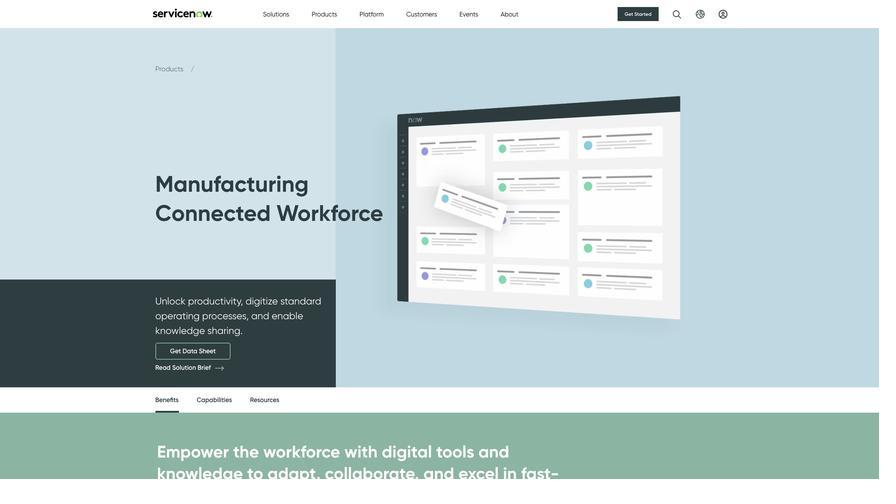 Task type: describe. For each thing, give the bounding box(es) containing it.
servicenow image
[[152, 8, 213, 17]]

get for get data sheet
[[170, 347, 181, 355]]

benefits link
[[155, 387, 179, 415]]

brief
[[198, 364, 211, 372]]

standard
[[281, 295, 322, 307]]

empower the workforce with digital tools and knowledge to adapt, collaborate, and excel in fast
[[157, 441, 560, 479]]

adapt,
[[268, 463, 321, 479]]

excel
[[459, 463, 499, 479]]

with
[[345, 441, 378, 462]]

and for tools
[[479, 441, 510, 462]]

get for get started
[[625, 11, 634, 17]]

read
[[155, 364, 171, 372]]

go to servicenow account image
[[719, 10, 728, 18]]

productivity,
[[188, 295, 243, 307]]

solutions button
[[263, 9, 289, 19]]

solutions
[[263, 10, 289, 18]]

get started
[[625, 11, 652, 17]]

capabilities link
[[197, 387, 232, 413]]

manufacturing connected workforce
[[155, 170, 384, 227]]

empower
[[157, 441, 229, 462]]

solution
[[172, 364, 196, 372]]

get started link
[[618, 7, 659, 21]]

data
[[183, 347, 197, 355]]

knowledge inside empower the workforce with digital tools and knowledge to adapt, collaborate, and excel in fast
[[157, 463, 243, 479]]

get data sheet
[[170, 347, 216, 355]]

products for products popup button at the left top
[[312, 10, 337, 18]]

platform
[[360, 10, 384, 18]]

products button
[[312, 9, 337, 19]]

benefits
[[155, 396, 179, 404]]

sheet
[[199, 347, 216, 355]]

operating
[[155, 310, 200, 322]]

read solution brief
[[155, 364, 212, 372]]

resources link
[[250, 387, 280, 413]]

customers
[[407, 10, 437, 18]]



Task type: locate. For each thing, give the bounding box(es) containing it.
enable
[[272, 310, 303, 322]]

events button
[[460, 9, 479, 19]]

0 vertical spatial products
[[312, 10, 337, 18]]

about button
[[501, 9, 519, 19]]

workforce
[[277, 199, 384, 227]]

0 vertical spatial knowledge
[[155, 325, 205, 336]]

0 horizontal spatial get
[[170, 347, 181, 355]]

events
[[460, 10, 479, 18]]

0 horizontal spatial and
[[251, 310, 269, 322]]

1 horizontal spatial products
[[312, 10, 337, 18]]

modernize manufacturing with a single system of action image
[[92, 28, 731, 387]]

get left "data"
[[170, 347, 181, 355]]

knowledge down operating
[[155, 325, 205, 336]]

sharing.
[[208, 325, 243, 336]]

customers button
[[407, 9, 437, 19]]

in
[[503, 463, 517, 479]]

0 horizontal spatial products
[[155, 65, 185, 73]]

and up excel
[[479, 441, 510, 462]]

1 horizontal spatial get
[[625, 11, 634, 17]]

digital
[[382, 441, 432, 462]]

and down digitize
[[251, 310, 269, 322]]

knowledge inside unlock productivity, digitize standard operating processes, and enable knowledge sharing.
[[155, 325, 205, 336]]

and inside unlock productivity, digitize standard operating processes, and enable knowledge sharing.
[[251, 310, 269, 322]]

0 vertical spatial and
[[251, 310, 269, 322]]

connected
[[155, 199, 271, 227]]

and for processes,
[[251, 310, 269, 322]]

processes,
[[202, 310, 249, 322]]

digitize
[[246, 295, 278, 307]]

products link
[[155, 65, 185, 73]]

get left the started
[[625, 11, 634, 17]]

and down tools
[[424, 463, 455, 479]]

0 vertical spatial get
[[625, 11, 634, 17]]

2 vertical spatial and
[[424, 463, 455, 479]]

workforce
[[263, 441, 340, 462]]

1 vertical spatial knowledge
[[157, 463, 243, 479]]

tools
[[437, 441, 475, 462]]

resources
[[250, 396, 280, 404]]

1 vertical spatial products
[[155, 65, 185, 73]]

get
[[625, 11, 634, 17], [170, 347, 181, 355]]

knowledge down empower
[[157, 463, 243, 479]]

unlock
[[155, 295, 186, 307]]

1 vertical spatial get
[[170, 347, 181, 355]]

collaborate,
[[325, 463, 420, 479]]

started
[[635, 11, 652, 17]]

read solution brief link
[[155, 364, 235, 372]]

get data sheet link
[[155, 343, 231, 360]]

and
[[251, 310, 269, 322], [479, 441, 510, 462], [424, 463, 455, 479]]

capabilities
[[197, 396, 232, 404]]

to
[[247, 463, 264, 479]]

1 horizontal spatial and
[[424, 463, 455, 479]]

platform button
[[360, 9, 384, 19]]

unlock productivity, digitize standard operating processes, and enable knowledge sharing.
[[155, 295, 322, 336]]

products
[[312, 10, 337, 18], [155, 65, 185, 73]]

manufacturing
[[155, 170, 309, 198]]

products for products link
[[155, 65, 185, 73]]

knowledge
[[155, 325, 205, 336], [157, 463, 243, 479]]

1 vertical spatial and
[[479, 441, 510, 462]]

2 horizontal spatial and
[[479, 441, 510, 462]]

the
[[233, 441, 259, 462]]

about
[[501, 10, 519, 18]]



